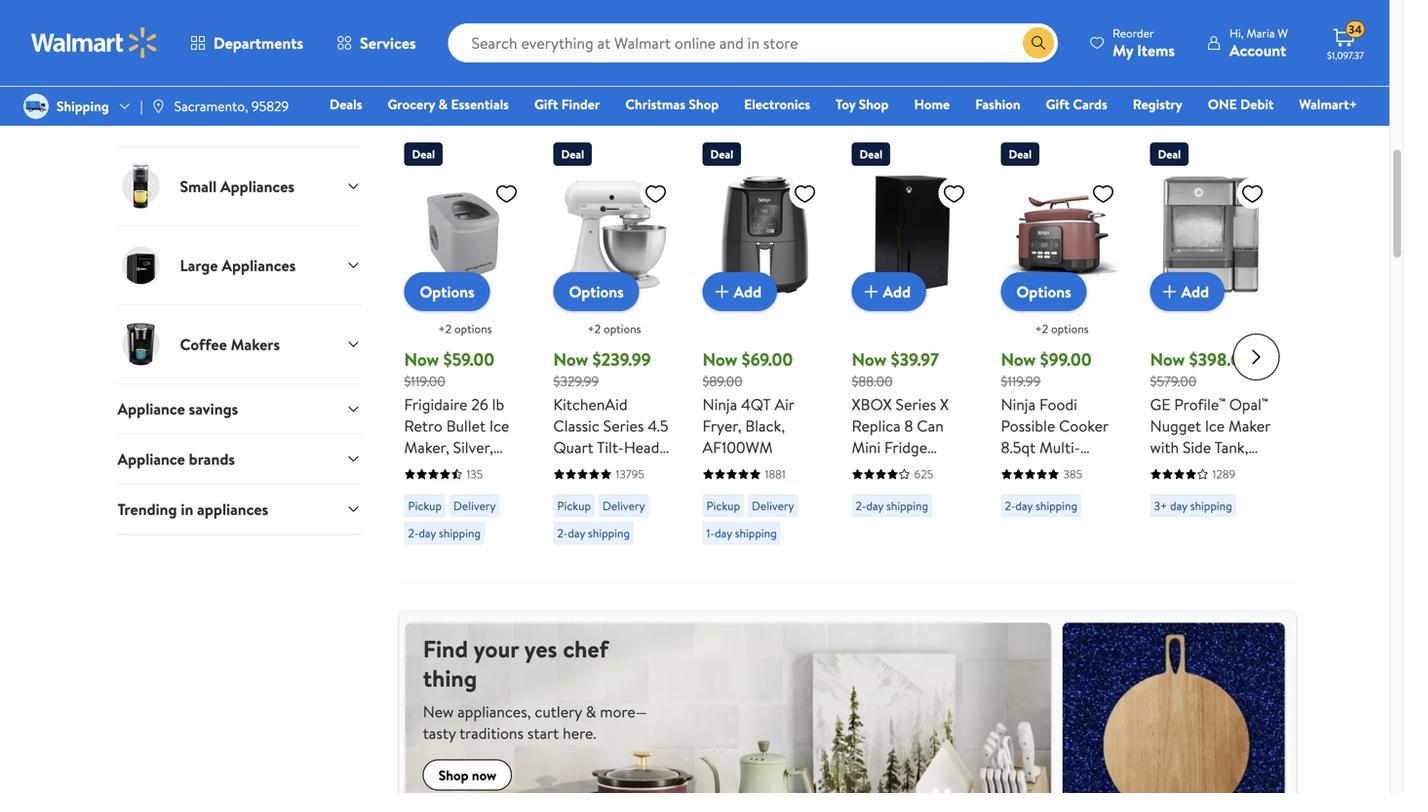 Task type: describe. For each thing, give the bounding box(es) containing it.
options for now $99.00
[[1052, 321, 1089, 337]]

options for $99.00
[[1017, 281, 1072, 302]]

2-day shipping down efic128
[[408, 525, 481, 542]]

side
[[1183, 437, 1212, 458]]

kitchenaid
[[554, 394, 628, 415]]

home
[[915, 95, 950, 114]]

coffee
[[180, 334, 227, 355]]

options for $239.99
[[569, 281, 624, 302]]

add to favorites list, ninja foodi possible cooker 8.5qt multi-cooker, cherry tarte, mc1000wm image
[[1092, 182, 1116, 206]]

shipping down k45ss
[[588, 525, 630, 542]]

shop now
[[439, 766, 497, 785]]

fridge
[[885, 437, 928, 458]]

grocery
[[388, 95, 435, 114]]

categories
[[118, 97, 210, 124]]

grocery & essentials link
[[379, 94, 518, 115]]

services button
[[320, 20, 433, 66]]

christmas
[[626, 95, 686, 114]]

gift cards link
[[1038, 94, 1117, 115]]

icemaker,
[[1151, 480, 1215, 501]]

product group containing now $39.97
[[852, 135, 974, 575]]

 image for shipping
[[23, 94, 49, 119]]

ninja foodi possible cooker 8.5qt multi-cooker, cherry tarte, mc1000wm image
[[1001, 174, 1123, 296]]

+2 options for $99.00
[[1036, 321, 1089, 337]]

now for $59.00
[[404, 347, 439, 372]]

options for now $239.99
[[604, 321, 641, 337]]

385
[[1064, 466, 1083, 482]]

next slide for product carousel list image
[[1234, 333, 1280, 380]]

appliance savings button
[[118, 383, 361, 434]]

makers
[[231, 334, 280, 355]]

xbox
[[852, 394, 892, 415]]

large
[[180, 254, 218, 276]]

appliances
[[197, 498, 268, 520]]

trending in appliances button
[[118, 484, 361, 534]]

shipping down 385
[[1036, 498, 1078, 514]]

chef
[[563, 633, 609, 665]]

maria
[[1247, 25, 1276, 41]]

maker
[[1229, 415, 1271, 437]]

shop left now
[[439, 766, 469, 785]]

shop right toy
[[859, 95, 889, 114]]

1289
[[1213, 466, 1236, 482]]

$59.00
[[444, 347, 495, 372]]

ice inside now $398.00 $579.00 ge profile™ opal™ nugget ice maker with side tank, countertop icemaker, stainless steel
[[1206, 415, 1226, 437]]

stainless
[[1151, 501, 1209, 522]]

-
[[638, 458, 644, 480]]

4.5
[[648, 415, 669, 437]]

nugget
[[1151, 415, 1202, 437]]

fashion
[[976, 95, 1021, 114]]

departments
[[214, 32, 303, 54]]

2- down efic128
[[408, 525, 419, 542]]

add button for $69.00
[[703, 272, 778, 311]]

1881
[[765, 466, 786, 482]]

all
[[1283, 103, 1296, 123]]

shop all link
[[1250, 103, 1296, 123]]

delivery for now $239.99
[[603, 498, 645, 514]]

+2 for $59.00
[[438, 321, 452, 337]]

top
[[400, 97, 431, 124]]

walmart+
[[1300, 95, 1358, 114]]

quart
[[554, 437, 594, 458]]

Search search field
[[448, 23, 1059, 62]]

now $39.97 $88.00 xbox series x replica 8 can mini fridge (thermoelectric cooler)
[[852, 347, 961, 501]]

$398.00
[[1190, 347, 1252, 372]]

walmart+ link
[[1291, 94, 1367, 115]]

shipping
[[57, 97, 109, 116]]

christmas shop link
[[617, 94, 728, 115]]

deals
[[521, 97, 565, 124]]

small
[[180, 175, 217, 197]]

now
[[472, 766, 497, 785]]

add for $39.97
[[883, 281, 911, 302]]

cherry
[[1058, 458, 1105, 480]]

find your yes chef thing new appliances, cutlery & more— tasty traditions start here.
[[423, 633, 648, 744]]

$99.00
[[1041, 347, 1092, 372]]

options for $59.00
[[420, 281, 475, 302]]

account
[[1230, 40, 1287, 61]]

gift finder
[[535, 95, 600, 114]]

product group containing now $69.00
[[703, 135, 825, 575]]

electronics link
[[736, 94, 820, 115]]

one debit link
[[1200, 94, 1283, 115]]

$89.00
[[703, 372, 743, 391]]

small appliances
[[180, 175, 295, 197]]

sacramento, 95829
[[174, 97, 289, 116]]

in
[[181, 498, 193, 520]]

classic
[[554, 415, 600, 437]]

af100wm
[[703, 437, 773, 458]]

add button for $39.97
[[852, 272, 927, 311]]

$1,097.37
[[1328, 49, 1365, 62]]

day down af100wm
[[715, 525, 732, 542]]

walmart image
[[31, 27, 158, 59]]

13795
[[616, 466, 645, 482]]

retro
[[404, 415, 443, 437]]

items
[[1138, 40, 1176, 61]]

34
[[1349, 21, 1363, 38]]

2- down (thermoelectric
[[856, 498, 867, 514]]

brands
[[189, 448, 235, 470]]

shop left all
[[1250, 103, 1280, 123]]

black,
[[746, 415, 785, 437]]

$239.99
[[593, 347, 651, 372]]

tarte,
[[1001, 480, 1040, 501]]

efic128
[[404, 458, 460, 480]]

4qt
[[741, 394, 771, 415]]

3 deal from the left
[[711, 146, 734, 163]]

grocery & essentials
[[388, 95, 509, 114]]

now for $99.00
[[1001, 347, 1036, 372]]

 image for sacramento, 95829
[[151, 99, 166, 114]]

ninja for $69.00
[[703, 394, 738, 415]]

deal for now $239.99
[[561, 146, 585, 163]]

135
[[467, 466, 483, 482]]

appliances for large appliances
[[222, 254, 296, 276]]

shop right christmas
[[689, 95, 719, 114]]

+2 options for $59.00
[[438, 321, 492, 337]]

one debit
[[1208, 95, 1274, 114]]

product group containing now $99.00
[[1001, 135, 1123, 575]]

can
[[917, 415, 944, 437]]

shipping right 1- at right bottom
[[735, 525, 777, 542]]

appliance savings
[[118, 398, 238, 420]]

day down efic128
[[419, 525, 436, 542]]

series inside "now $39.97 $88.00 xbox series x replica 8 can mini fridge (thermoelectric cooler)"
[[896, 394, 937, 415]]

frigidaire
[[404, 394, 468, 415]]

now for $69.00
[[703, 347, 738, 372]]

options for now $59.00
[[455, 321, 492, 337]]

air
[[775, 394, 795, 415]]

$329.99
[[554, 372, 599, 391]]

2-day shipping down k45ss
[[558, 525, 630, 542]]

traditions
[[460, 722, 524, 744]]

reorder my items
[[1113, 25, 1176, 61]]



Task type: locate. For each thing, give the bounding box(es) containing it.
0 horizontal spatial add to cart image
[[711, 280, 734, 303]]

0 horizontal spatial pickup
[[408, 498, 442, 514]]

1 horizontal spatial ninja
[[1001, 394, 1036, 415]]

+2 up $239.99
[[588, 321, 601, 337]]

cooler)
[[852, 480, 903, 501]]

1 horizontal spatial series
[[896, 394, 937, 415]]

1 vertical spatial &
[[586, 701, 596, 722]]

large appliances
[[180, 254, 296, 276]]

appliance for appliance savings
[[118, 398, 185, 420]]

pickup up 1- at right bottom
[[707, 498, 741, 514]]

1 vertical spatial appliance
[[118, 448, 185, 470]]

+2 options for $239.99
[[588, 321, 641, 337]]

2 horizontal spatial add
[[1182, 281, 1210, 302]]

savings
[[189, 398, 238, 420]]

pickup down stand in the bottom left of the page
[[558, 498, 591, 514]]

2-day shipping
[[856, 498, 929, 514], [1005, 498, 1078, 514], [408, 525, 481, 542], [558, 525, 630, 542]]

now for $39.97
[[852, 347, 887, 372]]

 image right |
[[151, 99, 166, 114]]

4 now from the left
[[852, 347, 887, 372]]

2 deal from the left
[[561, 146, 585, 163]]

 image
[[23, 94, 49, 119], [151, 99, 166, 114]]

maker,
[[404, 437, 450, 458]]

2 horizontal spatial +2
[[1036, 321, 1049, 337]]

delivery down 135
[[454, 498, 496, 514]]

now up the frigidaire
[[404, 347, 439, 372]]

0 horizontal spatial options link
[[404, 272, 490, 311]]

1 product group from the left
[[404, 135, 526, 575]]

appliances right small
[[220, 175, 295, 197]]

here.
[[563, 722, 597, 744]]

95829
[[252, 97, 289, 116]]

gift for gift finder
[[535, 95, 558, 114]]

1 delivery from the left
[[454, 498, 496, 514]]

yes
[[525, 633, 558, 665]]

2 appliance from the top
[[118, 448, 185, 470]]

now for $239.99
[[554, 347, 589, 372]]

now left $69.00
[[703, 347, 738, 372]]

2-day shipping down cooker,
[[1005, 498, 1078, 514]]

& inside find your yes chef thing new appliances, cutlery & more— tasty traditions start here.
[[586, 701, 596, 722]]

1 options from the left
[[420, 281, 475, 302]]

1 ice from the left
[[490, 415, 510, 437]]

$579.00
[[1151, 372, 1197, 391]]

cooker
[[1060, 415, 1109, 437]]

shop now link
[[423, 760, 512, 791]]

2 horizontal spatial add to cart image
[[1158, 280, 1182, 303]]

0 horizontal spatial &
[[439, 95, 448, 114]]

appliance inside dropdown button
[[118, 398, 185, 420]]

1 horizontal spatial gift
[[1046, 95, 1070, 114]]

4 product group from the left
[[852, 135, 974, 575]]

cutlery
[[535, 701, 582, 722]]

3 product group from the left
[[703, 135, 825, 575]]

kitchenaid classic series 4.5 quart tilt-head stand mixer - k45ss image
[[554, 174, 676, 296]]

xbox series x replica 8 can mini fridge (thermoelectric cooler) image
[[852, 174, 974, 296]]

add to cart image up $89.00 at the top of the page
[[711, 280, 734, 303]]

gift inside the gift finder link
[[535, 95, 558, 114]]

options link for $239.99
[[554, 272, 640, 311]]

1 add from the left
[[734, 281, 762, 302]]

shipping down 625
[[887, 498, 929, 514]]

appliance up appliance brands
[[118, 398, 185, 420]]

6 product group from the left
[[1151, 135, 1273, 575]]

delivery down 1881
[[752, 498, 795, 514]]

2 horizontal spatial pickup
[[707, 498, 741, 514]]

add to favorites list, xbox series x replica 8 can mini fridge (thermoelectric cooler) image
[[943, 182, 966, 206]]

delivery down the 13795
[[603, 498, 645, 514]]

2 gift from the left
[[1046, 95, 1070, 114]]

toy shop link
[[827, 94, 898, 115]]

appliance
[[435, 97, 517, 124]]

2 horizontal spatial delivery
[[752, 498, 795, 514]]

2 options link from the left
[[554, 272, 640, 311]]

0 horizontal spatial options
[[455, 321, 492, 337]]

profile™
[[1175, 394, 1226, 415]]

2 now from the left
[[554, 347, 589, 372]]

now inside now $69.00 $89.00 ninja 4qt air fryer, black, af100wm
[[703, 347, 738, 372]]

options up $239.99
[[604, 321, 641, 337]]

top appliance deals
[[400, 97, 565, 124]]

&
[[439, 95, 448, 114], [586, 701, 596, 722]]

1 +2 options from the left
[[438, 321, 492, 337]]

options up $59.00
[[420, 281, 475, 302]]

add button up the $398.00
[[1151, 272, 1225, 311]]

2 delivery from the left
[[603, 498, 645, 514]]

2 horizontal spatial options
[[1052, 321, 1089, 337]]

appliances inside dropdown button
[[220, 175, 295, 197]]

add to cart image up the $88.00
[[860, 280, 883, 303]]

$69.00
[[742, 347, 793, 372]]

product group containing now $239.99
[[554, 135, 676, 575]]

fryer,
[[703, 415, 742, 437]]

frigidaire 26 lb retro bullet ice maker, silver, efic128 image
[[404, 174, 526, 296]]

deal for now $398.00
[[1158, 146, 1182, 163]]

 image left shipping
[[23, 94, 49, 119]]

1 now from the left
[[404, 347, 439, 372]]

now $69.00 $89.00 ninja 4qt air fryer, black, af100wm
[[703, 347, 795, 458]]

1 +2 from the left
[[438, 321, 452, 337]]

add button up $69.00
[[703, 272, 778, 311]]

1 pickup from the left
[[408, 498, 442, 514]]

now for $398.00
[[1151, 347, 1186, 372]]

1 vertical spatial appliances
[[222, 254, 296, 276]]

now left $99.00 at the top
[[1001, 347, 1036, 372]]

deal for now $59.00
[[412, 146, 435, 163]]

pickup for $239.99
[[558, 498, 591, 514]]

0 horizontal spatial +2 options
[[438, 321, 492, 337]]

now up ge
[[1151, 347, 1186, 372]]

shipping down "1289"
[[1191, 498, 1233, 514]]

3 options link from the left
[[1001, 272, 1087, 311]]

+2 options up $239.99
[[588, 321, 641, 337]]

1 appliance from the top
[[118, 398, 185, 420]]

+2 options up $99.00 at the top
[[1036, 321, 1089, 337]]

0 horizontal spatial series
[[604, 415, 644, 437]]

1 horizontal spatial add to cart image
[[860, 280, 883, 303]]

add to favorites list, ninja 4qt air fryer, black, af100wm image
[[794, 182, 817, 206]]

1 horizontal spatial +2 options
[[588, 321, 641, 337]]

1 horizontal spatial +2
[[588, 321, 601, 337]]

3 pickup from the left
[[707, 498, 741, 514]]

ice right 26 on the left
[[490, 415, 510, 437]]

options up $59.00
[[455, 321, 492, 337]]

gift cards
[[1046, 95, 1108, 114]]

coffee makers
[[180, 334, 280, 355]]

now $59.00 $119.00 frigidaire 26 lb retro bullet ice maker, silver, efic128
[[404, 347, 510, 480]]

3 add from the left
[[1182, 281, 1210, 302]]

1 deal from the left
[[412, 146, 435, 163]]

5 now from the left
[[1001, 347, 1036, 372]]

ninja down "$119.99"
[[1001, 394, 1036, 415]]

0 horizontal spatial add
[[734, 281, 762, 302]]

1 horizontal spatial options link
[[554, 272, 640, 311]]

3 delivery from the left
[[752, 498, 795, 514]]

2 add button from the left
[[852, 272, 927, 311]]

ninja for $99.00
[[1001, 394, 1036, 415]]

3 add to cart image from the left
[[1158, 280, 1182, 303]]

with
[[1151, 437, 1180, 458]]

2 horizontal spatial options link
[[1001, 272, 1087, 311]]

options link up $99.00 at the top
[[1001, 272, 1087, 311]]

now inside now $59.00 $119.00 frigidaire 26 lb retro bullet ice maker, silver, efic128
[[404, 347, 439, 372]]

0 horizontal spatial  image
[[23, 94, 49, 119]]

options link for $99.00
[[1001, 272, 1087, 311]]

1 horizontal spatial add
[[883, 281, 911, 302]]

ninja inside now $69.00 $89.00 ninja 4qt air fryer, black, af100wm
[[703, 394, 738, 415]]

1 horizontal spatial delivery
[[603, 498, 645, 514]]

1 options from the left
[[455, 321, 492, 337]]

possible
[[1001, 415, 1056, 437]]

add to cart image up $579.00
[[1158, 280, 1182, 303]]

my
[[1113, 40, 1134, 61]]

3 options from the left
[[1017, 281, 1072, 302]]

add button up "$39.97"
[[852, 272, 927, 311]]

deal down 'christmas shop'
[[711, 146, 734, 163]]

shipping down 135
[[439, 525, 481, 542]]

day down k45ss
[[568, 525, 585, 542]]

+2 up $99.00 at the top
[[1036, 321, 1049, 337]]

2 +2 from the left
[[588, 321, 601, 337]]

1 options link from the left
[[404, 272, 490, 311]]

appliances inside dropdown button
[[222, 254, 296, 276]]

1 horizontal spatial add button
[[852, 272, 927, 311]]

& right the top
[[439, 95, 448, 114]]

deal down the gift finder link
[[561, 146, 585, 163]]

ice left maker at bottom right
[[1206, 415, 1226, 437]]

trending
[[118, 498, 177, 520]]

1 horizontal spatial ice
[[1206, 415, 1226, 437]]

find
[[423, 633, 468, 665]]

5 deal from the left
[[1009, 146, 1032, 163]]

shop all
[[1250, 103, 1296, 123]]

2 horizontal spatial +2 options
[[1036, 321, 1089, 337]]

2- down cooker,
[[1005, 498, 1016, 514]]

now inside the "now $99.00 $119.99 ninja foodi possible cooker 8.5qt multi- cooker, cherry tarte, mc1000wm"
[[1001, 347, 1036, 372]]

appliances for small appliances
[[220, 175, 295, 197]]

ninja 4qt air fryer, black, af100wm image
[[703, 174, 825, 296]]

$119.99
[[1001, 372, 1041, 391]]

2 add to cart image from the left
[[860, 280, 883, 303]]

add to favorites list, frigidaire 26 lb retro bullet ice maker, silver, efic128 image
[[495, 182, 519, 206]]

now inside now $398.00 $579.00 ge profile™ opal™ nugget ice maker with side tank, countertop icemaker, stainless steel
[[1151, 347, 1186, 372]]

gift for gift cards
[[1046, 95, 1070, 114]]

now $99.00 $119.99 ninja foodi possible cooker 8.5qt multi- cooker, cherry tarte, mc1000wm
[[1001, 347, 1109, 522]]

product group
[[404, 135, 526, 575], [554, 135, 676, 575], [703, 135, 825, 575], [852, 135, 974, 575], [1001, 135, 1123, 575], [1151, 135, 1273, 575]]

2 product group from the left
[[554, 135, 676, 575]]

625
[[915, 466, 934, 482]]

options up $239.99
[[569, 281, 624, 302]]

0 horizontal spatial options
[[420, 281, 475, 302]]

finder
[[562, 95, 600, 114]]

ninja inside the "now $99.00 $119.99 ninja foodi possible cooker 8.5qt multi- cooker, cherry tarte, mc1000wm"
[[1001, 394, 1036, 415]]

series left x at the right
[[896, 394, 937, 415]]

0 vertical spatial appliance
[[118, 398, 185, 420]]

0 horizontal spatial delivery
[[454, 498, 496, 514]]

new
[[423, 701, 454, 722]]

services
[[360, 32, 416, 54]]

debit
[[1241, 95, 1274, 114]]

hi, maria w account
[[1230, 25, 1289, 61]]

gift inside the gift cards link
[[1046, 95, 1070, 114]]

2-day shipping down (thermoelectric
[[856, 498, 929, 514]]

2 horizontal spatial options
[[1017, 281, 1072, 302]]

mini
[[852, 437, 881, 458]]

add up the $398.00
[[1182, 281, 1210, 302]]

delivery for now $59.00
[[454, 498, 496, 514]]

cooker,
[[1001, 458, 1054, 480]]

add to cart image for now $69.00
[[711, 280, 734, 303]]

search icon image
[[1031, 35, 1047, 51]]

0 horizontal spatial +2
[[438, 321, 452, 337]]

now $398.00 $579.00 ge profile™ opal™ nugget ice maker with side tank, countertop icemaker, stainless steel
[[1151, 347, 1271, 522]]

deal for now $99.00
[[1009, 146, 1032, 163]]

cards
[[1074, 95, 1108, 114]]

3 now from the left
[[703, 347, 738, 372]]

add to favorites list, kitchenaid classic series 4.5 quart tilt-head stand mixer - k45ss image
[[644, 182, 668, 206]]

0 horizontal spatial ninja
[[703, 394, 738, 415]]

2 options from the left
[[604, 321, 641, 337]]

tasty
[[423, 722, 456, 744]]

3 +2 options from the left
[[1036, 321, 1089, 337]]

pickup down efic128
[[408, 498, 442, 514]]

essentials
[[451, 95, 509, 114]]

Walmart Site-Wide search field
[[448, 23, 1059, 62]]

add
[[734, 281, 762, 302], [883, 281, 911, 302], [1182, 281, 1210, 302]]

small appliances button
[[118, 146, 361, 225]]

add up "$39.97"
[[883, 281, 911, 302]]

2 add from the left
[[883, 281, 911, 302]]

add to cart image for now $39.97
[[860, 280, 883, 303]]

now inside now $239.99 $329.99 kitchenaid classic series 4.5 quart tilt-head stand mixer - k45ss
[[554, 347, 589, 372]]

christmas shop
[[626, 95, 719, 114]]

+2 options
[[438, 321, 492, 337], [588, 321, 641, 337], [1036, 321, 1089, 337]]

+2 options up $59.00
[[438, 321, 492, 337]]

& right cutlery
[[586, 701, 596, 722]]

add for $69.00
[[734, 281, 762, 302]]

gift left cards
[[1046, 95, 1070, 114]]

trending in appliances
[[118, 498, 268, 520]]

now
[[404, 347, 439, 372], [554, 347, 589, 372], [703, 347, 738, 372], [852, 347, 887, 372], [1001, 347, 1036, 372], [1151, 347, 1186, 372]]

appliances right large
[[222, 254, 296, 276]]

1 horizontal spatial options
[[604, 321, 641, 337]]

6 deal from the left
[[1158, 146, 1182, 163]]

1 horizontal spatial pickup
[[558, 498, 591, 514]]

stand
[[554, 458, 592, 480]]

5 product group from the left
[[1001, 135, 1123, 575]]

3 add button from the left
[[1151, 272, 1225, 311]]

1 horizontal spatial  image
[[151, 99, 166, 114]]

appliance up trending
[[118, 448, 185, 470]]

add up $69.00
[[734, 281, 762, 302]]

1 horizontal spatial &
[[586, 701, 596, 722]]

series inside now $239.99 $329.99 kitchenaid classic series 4.5 quart tilt-head stand mixer - k45ss
[[604, 415, 644, 437]]

ice inside now $59.00 $119.00 frigidaire 26 lb retro bullet ice maker, silver, efic128
[[490, 415, 510, 437]]

options link for $59.00
[[404, 272, 490, 311]]

+2 up $59.00
[[438, 321, 452, 337]]

options up $99.00 at the top
[[1017, 281, 1072, 302]]

ge profile™ opal™ nugget ice maker with side tank, countertop icemaker, stainless steel image
[[1151, 174, 1273, 296]]

1 ninja from the left
[[703, 394, 738, 415]]

pickup for $59.00
[[408, 498, 442, 514]]

1 add to cart image from the left
[[711, 280, 734, 303]]

reorder
[[1113, 25, 1155, 41]]

now up xbox
[[852, 347, 887, 372]]

now inside "now $39.97 $88.00 xbox series x replica 8 can mini fridge (thermoelectric cooler)"
[[852, 347, 887, 372]]

2 options from the left
[[569, 281, 624, 302]]

1 gift from the left
[[535, 95, 558, 114]]

3 +2 from the left
[[1036, 321, 1049, 337]]

day down cooker,
[[1016, 498, 1033, 514]]

deal down fashion link
[[1009, 146, 1032, 163]]

appliance for appliance brands
[[118, 448, 185, 470]]

tilt-
[[597, 437, 624, 458]]

product group containing now $59.00
[[404, 135, 526, 575]]

toy shop
[[836, 95, 889, 114]]

registry
[[1133, 95, 1183, 114]]

k45ss
[[554, 480, 598, 501]]

+2 for $99.00
[[1036, 321, 1049, 337]]

2- down k45ss
[[558, 525, 568, 542]]

now up kitchenaid
[[554, 347, 589, 372]]

0 horizontal spatial ice
[[490, 415, 510, 437]]

2 +2 options from the left
[[588, 321, 641, 337]]

day right '3+'
[[1171, 498, 1188, 514]]

toy
[[836, 95, 856, 114]]

add to favorites list, ge profile™ opal™ nugget ice maker with side tank, countertop icemaker, stainless steel image
[[1241, 182, 1265, 206]]

0 vertical spatial &
[[439, 95, 448, 114]]

0 vertical spatial appliances
[[220, 175, 295, 197]]

2 ninja from the left
[[1001, 394, 1036, 415]]

1 add button from the left
[[703, 272, 778, 311]]

3+
[[1155, 498, 1168, 514]]

mixer
[[596, 458, 634, 480]]

product group containing now $398.00
[[1151, 135, 1273, 575]]

thing
[[423, 662, 477, 695]]

+2 for $239.99
[[588, 321, 601, 337]]

deal down the registry 'link'
[[1158, 146, 1182, 163]]

departments button
[[174, 20, 320, 66]]

appliance inside dropdown button
[[118, 448, 185, 470]]

2 horizontal spatial add button
[[1151, 272, 1225, 311]]

series left 4.5
[[604, 415, 644, 437]]

4 deal from the left
[[860, 146, 883, 163]]

options link up $59.00
[[404, 272, 490, 311]]

gift left finder
[[535, 95, 558, 114]]

pickup
[[408, 498, 442, 514], [558, 498, 591, 514], [707, 498, 741, 514]]

add to cart image
[[711, 280, 734, 303], [860, 280, 883, 303], [1158, 280, 1182, 303]]

3 options from the left
[[1052, 321, 1089, 337]]

more—
[[600, 701, 648, 722]]

appliance brands
[[118, 448, 235, 470]]

electronics
[[744, 95, 811, 114]]

steel
[[1212, 501, 1247, 522]]

sacramento,
[[174, 97, 248, 116]]

deal down toy shop
[[860, 146, 883, 163]]

opal™
[[1230, 394, 1269, 415]]

deal down the top
[[412, 146, 435, 163]]

2 pickup from the left
[[558, 498, 591, 514]]

0 horizontal spatial gift
[[535, 95, 558, 114]]

2 ice from the left
[[1206, 415, 1226, 437]]

shipping
[[887, 498, 929, 514], [1036, 498, 1078, 514], [1191, 498, 1233, 514], [439, 525, 481, 542], [588, 525, 630, 542], [735, 525, 777, 542]]

options up $99.00 at the top
[[1052, 321, 1089, 337]]

ninja down $89.00 at the top of the page
[[703, 394, 738, 415]]

head
[[624, 437, 660, 458]]

appliances
[[220, 175, 295, 197], [222, 254, 296, 276]]

6 now from the left
[[1151, 347, 1186, 372]]

multi-
[[1040, 437, 1081, 458]]

options link up $239.99
[[554, 272, 640, 311]]

ninja
[[703, 394, 738, 415], [1001, 394, 1036, 415]]

1 horizontal spatial options
[[569, 281, 624, 302]]

bullet
[[447, 415, 486, 437]]

+2
[[438, 321, 452, 337], [588, 321, 601, 337], [1036, 321, 1049, 337]]

0 horizontal spatial add button
[[703, 272, 778, 311]]

day down (thermoelectric
[[867, 498, 884, 514]]



Task type: vqa. For each thing, say whether or not it's contained in the screenshot.
the rightmost Add button
yes



